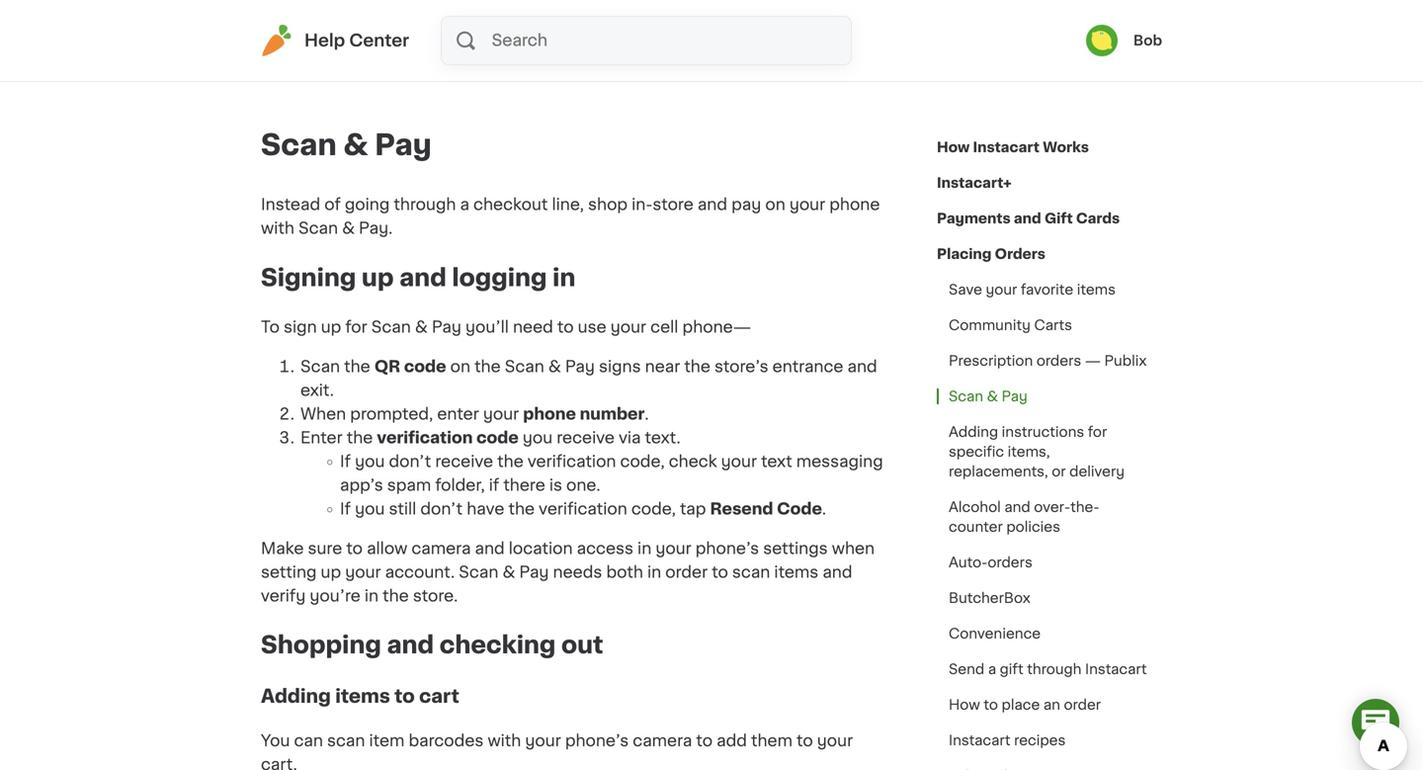 Task type: describe. For each thing, give the bounding box(es) containing it.
& inside the 'on the scan & pay signs near the store's entrance and exit.'
[[549, 359, 561, 375]]

cards
[[1077, 212, 1120, 225]]

tap
[[680, 501, 706, 517]]

orders
[[995, 247, 1046, 261]]

scan inside the you can scan item barcodes with your phone's camera to add them to your cart.
[[327, 733, 365, 749]]

shop
[[588, 197, 628, 213]]

and down have
[[475, 541, 505, 557]]

to down resend
[[712, 564, 729, 580]]

the right "enter"
[[347, 430, 373, 446]]

you can scan item barcodes with your phone's camera to add them to your cart.
[[261, 733, 853, 770]]

verify
[[261, 588, 306, 604]]

send a gift through instacart
[[949, 662, 1148, 676]]

on the scan & pay signs near the store's entrance and exit.
[[301, 359, 878, 398]]

& down signing up and logging in
[[415, 319, 428, 335]]

auto-orders
[[949, 556, 1033, 570]]

delivery
[[1070, 465, 1125, 479]]

cart
[[419, 687, 460, 706]]

scan inside instead of going through a checkout line, shop in-store and pay on your phone with scan & pay.
[[299, 221, 338, 236]]

0 vertical spatial items
[[1077, 283, 1116, 297]]

both
[[607, 564, 644, 580]]

and inside alcohol and over-the- counter policies
[[1005, 500, 1031, 514]]

app's
[[340, 477, 383, 493]]

prescription orders — publix link
[[937, 343, 1159, 379]]

0 vertical spatial don't
[[389, 454, 431, 470]]

scan inside "link"
[[949, 390, 984, 403]]

an
[[1044, 698, 1061, 712]]

and down when
[[823, 564, 853, 580]]

scan & pay inside "link"
[[949, 390, 1028, 403]]

the right near
[[685, 359, 711, 375]]

pay inside the 'on the scan & pay signs near the store's entrance and exit.'
[[565, 359, 595, 375]]

add
[[717, 733, 747, 749]]

items inside make sure to allow camera and location access in your phone's settings when setting up your account. scan & pay needs both in order to scan items and verify you're in the store.
[[775, 564, 819, 580]]

help center link
[[261, 25, 409, 56]]

0 vertical spatial code,
[[620, 454, 665, 470]]

enter
[[437, 406, 479, 422]]

make
[[261, 541, 304, 557]]

help
[[305, 32, 345, 49]]

payments and gift cards
[[937, 212, 1120, 225]]

through for a
[[394, 197, 456, 213]]

scan the qr code
[[301, 359, 446, 375]]

shopping
[[261, 634, 382, 657]]

your right them on the right of page
[[817, 733, 853, 749]]

recipes
[[1015, 734, 1066, 748]]

make sure to allow camera and location access in your phone's settings when setting up your account. scan & pay needs both in order to scan items and verify you're in the store.
[[261, 541, 875, 604]]

your left cell
[[611, 319, 647, 335]]

2 vertical spatial you
[[355, 501, 385, 517]]

check
[[669, 454, 717, 470]]

instacart+ link
[[937, 165, 1012, 201]]

2 vertical spatial verification
[[539, 501, 628, 517]]

auto-
[[949, 556, 988, 570]]

settings
[[764, 541, 828, 557]]

2 if from the top
[[340, 501, 351, 517]]

resend
[[710, 501, 774, 517]]

on inside the 'on the scan & pay signs near the store's entrance and exit.'
[[450, 359, 471, 375]]

over-
[[1035, 500, 1071, 514]]

specific
[[949, 445, 1005, 459]]

scan up exit.
[[301, 359, 340, 375]]

the down you'll
[[475, 359, 501, 375]]

when prompted, enter your phone number . enter the verification code you receive via text. if you don't receive the verification code, check your text messaging app's spam folder, if there is one. if you still don't have the verification code, tap resend code .
[[301, 406, 884, 517]]

your down tap
[[656, 541, 692, 557]]

0 vertical spatial code
[[404, 359, 446, 375]]

phone's inside make sure to allow camera and location access in your phone's settings when setting up your account. scan & pay needs both in order to scan items and verify you're in the store.
[[696, 541, 760, 557]]

items,
[[1008, 445, 1051, 459]]

phone—
[[683, 319, 752, 335]]

number
[[580, 406, 645, 422]]

0 vertical spatial verification
[[377, 430, 473, 446]]

how to place an order
[[949, 698, 1102, 712]]

setting
[[261, 564, 317, 580]]

0 vertical spatial you
[[523, 430, 553, 446]]

in up need
[[553, 266, 576, 290]]

store's
[[715, 359, 769, 375]]

adding for adding items to cart
[[261, 687, 331, 706]]

1 vertical spatial you
[[355, 454, 385, 470]]

pay up going
[[375, 131, 432, 159]]

orders for prescription
[[1037, 354, 1082, 368]]

auto-orders link
[[937, 545, 1045, 580]]

instacart inside instacart recipes link
[[949, 734, 1011, 748]]

to left place at the bottom of the page
[[984, 698, 999, 712]]

save your favorite items
[[949, 283, 1116, 297]]

exit.
[[301, 382, 334, 398]]

1 horizontal spatial .
[[823, 501, 827, 517]]

to left "use"
[[558, 319, 574, 335]]

instacart inside send a gift through instacart link
[[1086, 662, 1148, 676]]

0 horizontal spatial items
[[335, 687, 390, 706]]

gift
[[1045, 212, 1073, 225]]

place
[[1002, 698, 1040, 712]]

the left qr
[[344, 359, 371, 375]]

your right barcodes
[[525, 733, 561, 749]]

scan inside make sure to allow camera and location access in your phone's settings when setting up your account. scan & pay needs both in order to scan items and verify you're in the store.
[[733, 564, 771, 580]]

how for how instacart works
[[937, 140, 970, 154]]

1 vertical spatial a
[[989, 662, 997, 676]]

butcherbox link
[[937, 580, 1043, 616]]

save
[[949, 283, 983, 297]]

1 vertical spatial code,
[[632, 501, 676, 517]]

through for instacart
[[1028, 662, 1082, 676]]

adding items to cart
[[261, 687, 460, 706]]

in-
[[632, 197, 653, 213]]

shopping and checking out
[[261, 634, 604, 657]]

is
[[550, 477, 563, 493]]

gift
[[1000, 662, 1024, 676]]

with inside instead of going through a checkout line, shop in-store and pay on your phone with scan & pay.
[[261, 221, 295, 236]]

going
[[345, 197, 390, 213]]

butcherbox
[[949, 591, 1031, 605]]

prescription orders — publix
[[949, 354, 1147, 368]]

send a gift through instacart link
[[937, 652, 1159, 687]]

your down allow
[[345, 564, 381, 580]]

if
[[489, 477, 500, 493]]

payments
[[937, 212, 1011, 225]]

qr
[[375, 359, 401, 375]]

with inside the you can scan item barcodes with your phone's camera to add them to your cart.
[[488, 733, 521, 749]]

signing up and logging in
[[261, 266, 576, 290]]

0 vertical spatial .
[[645, 406, 649, 422]]

needs
[[553, 564, 603, 580]]

signing
[[261, 266, 356, 290]]

placing orders link
[[937, 236, 1046, 272]]

1 vertical spatial receive
[[435, 454, 494, 470]]

& up going
[[344, 131, 368, 159]]

bob link
[[1087, 25, 1163, 56]]

alcohol and over-the- counter policies link
[[937, 489, 1163, 545]]

in right "you're"
[[365, 588, 379, 604]]

them
[[752, 733, 793, 749]]

publix
[[1105, 354, 1147, 368]]

checking
[[440, 634, 556, 657]]



Task type: locate. For each thing, give the bounding box(es) containing it.
0 horizontal spatial on
[[450, 359, 471, 375]]

you're
[[310, 588, 361, 604]]

orders
[[1037, 354, 1082, 368], [988, 556, 1033, 570]]

you down app's
[[355, 501, 385, 517]]

cart.
[[261, 757, 297, 770]]

of
[[325, 197, 341, 213]]

you
[[261, 733, 290, 749]]

to
[[558, 319, 574, 335], [346, 541, 363, 557], [712, 564, 729, 580], [395, 687, 415, 706], [984, 698, 999, 712], [697, 733, 713, 749], [797, 733, 813, 749]]

send
[[949, 662, 985, 676]]

scan down need
[[505, 359, 545, 375]]

1 vertical spatial up
[[321, 319, 341, 335]]

& down location at the left bottom of page
[[503, 564, 515, 580]]

order right both
[[666, 564, 708, 580]]

1 horizontal spatial phone's
[[696, 541, 760, 557]]

1 horizontal spatial phone
[[830, 197, 880, 213]]

phone's inside the you can scan item barcodes with your phone's camera to add them to your cart.
[[565, 733, 629, 749]]

scan down settings
[[733, 564, 771, 580]]

code down enter
[[477, 430, 519, 446]]

your right enter
[[483, 406, 519, 422]]

enter
[[301, 430, 343, 446]]

placing orders
[[937, 247, 1046, 261]]

text
[[761, 454, 793, 470]]

0 horizontal spatial camera
[[412, 541, 471, 557]]

phone's down resend
[[696, 541, 760, 557]]

0 horizontal spatial code
[[404, 359, 446, 375]]

1 horizontal spatial on
[[766, 197, 786, 213]]

near
[[645, 359, 681, 375]]

1 horizontal spatial code
[[477, 430, 519, 446]]

scan & pay link
[[937, 379, 1040, 414]]

0 vertical spatial with
[[261, 221, 295, 236]]

on inside instead of going through a checkout line, shop in-store and pay on your phone with scan & pay.
[[766, 197, 786, 213]]

2 vertical spatial up
[[321, 564, 341, 580]]

0 vertical spatial for
[[346, 319, 367, 335]]

pay left signs
[[565, 359, 595, 375]]

1 vertical spatial phone
[[523, 406, 576, 422]]

1 vertical spatial with
[[488, 733, 521, 749]]

on
[[766, 197, 786, 213], [450, 359, 471, 375]]

1 vertical spatial for
[[1088, 425, 1108, 439]]

& down the prescription
[[987, 390, 999, 403]]

1 horizontal spatial for
[[1088, 425, 1108, 439]]

with
[[261, 221, 295, 236], [488, 733, 521, 749]]

code
[[404, 359, 446, 375], [477, 430, 519, 446]]

1 vertical spatial on
[[450, 359, 471, 375]]

scan right account.
[[459, 564, 499, 580]]

a left checkout
[[460, 197, 470, 213]]

1 vertical spatial code
[[477, 430, 519, 446]]

you up app's
[[355, 454, 385, 470]]

your right save
[[986, 283, 1018, 297]]

up up "you're"
[[321, 564, 341, 580]]

& left pay.
[[342, 221, 355, 236]]

2 vertical spatial instacart
[[949, 734, 1011, 748]]

0 horizontal spatial with
[[261, 221, 295, 236]]

1 horizontal spatial a
[[989, 662, 997, 676]]

line,
[[552, 197, 584, 213]]

community carts
[[949, 318, 1073, 332]]

pay.
[[359, 221, 393, 236]]

adding for adding instructions for specific items, replacements, or delivery
[[949, 425, 999, 439]]

a left gift
[[989, 662, 997, 676]]

sure
[[308, 541, 342, 557]]

a inside instead of going through a checkout line, shop in-store and pay on your phone with scan & pay.
[[460, 197, 470, 213]]

0 vertical spatial receive
[[557, 430, 615, 446]]

user avatar image
[[1087, 25, 1118, 56]]

the down account.
[[383, 588, 409, 604]]

0 horizontal spatial a
[[460, 197, 470, 213]]

store.
[[413, 588, 458, 604]]

on up enter
[[450, 359, 471, 375]]

0 horizontal spatial adding
[[261, 687, 331, 706]]

0 vertical spatial up
[[362, 266, 394, 290]]

community
[[949, 318, 1031, 332]]

payments and gift cards link
[[937, 201, 1120, 236]]

camera left add
[[633, 733, 693, 749]]

spam
[[387, 477, 431, 493]]

scan inside make sure to allow camera and location access in your phone's settings when setting up your account. scan & pay needs both in order to scan items and verify you're in the store.
[[459, 564, 499, 580]]

pay
[[375, 131, 432, 159], [432, 319, 462, 335], [565, 359, 595, 375], [1002, 390, 1028, 403], [520, 564, 549, 580]]

instacart down place at the bottom of the page
[[949, 734, 1011, 748]]

adding up can on the bottom left of the page
[[261, 687, 331, 706]]

you'll
[[466, 319, 509, 335]]

1 vertical spatial phone's
[[565, 733, 629, 749]]

if down app's
[[340, 501, 351, 517]]

scan right can on the bottom left of the page
[[327, 733, 365, 749]]

2 vertical spatial items
[[335, 687, 390, 706]]

the down there
[[509, 501, 535, 517]]

up inside make sure to allow camera and location access in your phone's settings when setting up your account. scan & pay needs both in order to scan items and verify you're in the store.
[[321, 564, 341, 580]]

0 vertical spatial adding
[[949, 425, 999, 439]]

pay inside make sure to allow camera and location access in your phone's settings when setting up your account. scan & pay needs both in order to scan items and verify you're in the store.
[[520, 564, 549, 580]]

for up scan the qr code on the top left of the page
[[346, 319, 367, 335]]

1 vertical spatial camera
[[633, 733, 693, 749]]

your left text
[[721, 454, 757, 470]]

and down the store.
[[387, 634, 434, 657]]

instead
[[261, 197, 320, 213]]

0 horizontal spatial for
[[346, 319, 367, 335]]

1 vertical spatial scan
[[327, 733, 365, 749]]

up down pay.
[[362, 266, 394, 290]]

to left add
[[697, 733, 713, 749]]

1 horizontal spatial camera
[[633, 733, 693, 749]]

phone inside instead of going through a checkout line, shop in-store and pay on your phone with scan & pay.
[[830, 197, 880, 213]]

. up settings
[[823, 501, 827, 517]]

the up there
[[498, 454, 524, 470]]

adding up specific
[[949, 425, 999, 439]]

pay down the prescription
[[1002, 390, 1028, 403]]

barcodes
[[409, 733, 484, 749]]

text.
[[645, 430, 681, 446]]

0 vertical spatial order
[[666, 564, 708, 580]]

instacart recipes link
[[937, 723, 1078, 758]]

and inside the 'on the scan & pay signs near the store's entrance and exit.'
[[848, 359, 878, 375]]

favorite
[[1021, 283, 1074, 297]]

and left the pay
[[698, 197, 728, 213]]

camera inside the you can scan item barcodes with your phone's camera to add them to your cart.
[[633, 733, 693, 749]]

and left "logging"
[[400, 266, 447, 290]]

instacart recipes
[[949, 734, 1066, 748]]

0 vertical spatial on
[[766, 197, 786, 213]]

how up instacart+ link
[[937, 140, 970, 154]]

how instacart works
[[937, 140, 1090, 154]]

you
[[523, 430, 553, 446], [355, 454, 385, 470], [355, 501, 385, 517]]

prescription
[[949, 354, 1034, 368]]

location
[[509, 541, 573, 557]]

in up both
[[638, 541, 652, 557]]

0 vertical spatial phone's
[[696, 541, 760, 557]]

through inside instead of going through a checkout line, shop in-store and pay on your phone with scan & pay.
[[394, 197, 456, 213]]

order inside how to place an order link
[[1064, 698, 1102, 712]]

Search search field
[[490, 17, 851, 64]]

your
[[790, 197, 826, 213], [986, 283, 1018, 297], [611, 319, 647, 335], [483, 406, 519, 422], [721, 454, 757, 470], [656, 541, 692, 557], [345, 564, 381, 580], [525, 733, 561, 749], [817, 733, 853, 749]]

use
[[578, 319, 607, 335]]

items right favorite
[[1077, 283, 1116, 297]]

1 vertical spatial order
[[1064, 698, 1102, 712]]

1 vertical spatial orders
[[988, 556, 1033, 570]]

instacart inside how instacart works link
[[973, 140, 1040, 154]]

alcohol
[[949, 500, 1001, 514]]

pay left you'll
[[432, 319, 462, 335]]

0 vertical spatial how
[[937, 140, 970, 154]]

through
[[394, 197, 456, 213], [1028, 662, 1082, 676]]

0 vertical spatial phone
[[830, 197, 880, 213]]

1 horizontal spatial orders
[[1037, 354, 1082, 368]]

bob
[[1134, 34, 1163, 47]]

& inside make sure to allow camera and location access in your phone's settings when setting up your account. scan & pay needs both in order to scan items and verify you're in the store.
[[503, 564, 515, 580]]

0 vertical spatial instacart
[[973, 140, 1040, 154]]

access
[[577, 541, 634, 557]]

. up text.
[[645, 406, 649, 422]]

1 horizontal spatial order
[[1064, 698, 1102, 712]]

1 vertical spatial don't
[[421, 501, 463, 517]]

the inside make sure to allow camera and location access in your phone's settings when setting up your account. scan & pay needs both in order to scan items and verify you're in the store.
[[383, 588, 409, 604]]

1 vertical spatial .
[[823, 501, 827, 517]]

0 horizontal spatial scan & pay
[[261, 131, 432, 159]]

and right entrance at the right top of the page
[[848, 359, 878, 375]]

1 horizontal spatial adding
[[949, 425, 999, 439]]

instead of going through a checkout line, shop in-store and pay on your phone with scan & pay.
[[261, 197, 880, 236]]

code inside when prompted, enter your phone number . enter the verification code you receive via text. if you don't receive the verification code, check your text messaging app's spam folder, if there is one. if you still don't have the verification code, tap resend code .
[[477, 430, 519, 446]]

0 horizontal spatial through
[[394, 197, 456, 213]]

logging
[[452, 266, 547, 290]]

scan up instead
[[261, 131, 337, 159]]

don't down folder,
[[421, 501, 463, 517]]

code, down via
[[620, 454, 665, 470]]

1 vertical spatial verification
[[528, 454, 616, 470]]

adding
[[949, 425, 999, 439], [261, 687, 331, 706]]

0 horizontal spatial order
[[666, 564, 708, 580]]

and inside instead of going through a checkout line, shop in-store and pay on your phone with scan & pay.
[[698, 197, 728, 213]]

out
[[562, 634, 604, 657]]

orders for auto-
[[988, 556, 1033, 570]]

1 horizontal spatial items
[[775, 564, 819, 580]]

& inside "link"
[[987, 390, 999, 403]]

1 vertical spatial how
[[949, 698, 981, 712]]

phone's
[[696, 541, 760, 557], [565, 733, 629, 749]]

instacart image
[[261, 25, 293, 56]]

1 vertical spatial adding
[[261, 687, 331, 706]]

scan & pay down the prescription
[[949, 390, 1028, 403]]

adding inside adding instructions for specific items, replacements, or delivery
[[949, 425, 999, 439]]

pay down location at the left bottom of page
[[520, 564, 549, 580]]

0 vertical spatial through
[[394, 197, 456, 213]]

entrance
[[773, 359, 844, 375]]

camera inside make sure to allow camera and location access in your phone's settings when setting up your account. scan & pay needs both in order to scan items and verify you're in the store.
[[412, 541, 471, 557]]

1 horizontal spatial receive
[[557, 430, 615, 446]]

verification
[[377, 430, 473, 446], [528, 454, 616, 470], [539, 501, 628, 517]]

orders left —
[[1037, 354, 1082, 368]]

pay inside scan & pay "link"
[[1002, 390, 1028, 403]]

with right barcodes
[[488, 733, 521, 749]]

2 horizontal spatial items
[[1077, 283, 1116, 297]]

code
[[777, 501, 823, 517]]

—
[[1086, 354, 1101, 368]]

code, left tap
[[632, 501, 676, 517]]

camera up account.
[[412, 541, 471, 557]]

items
[[1077, 283, 1116, 297], [775, 564, 819, 580], [335, 687, 390, 706]]

verification up one.
[[528, 454, 616, 470]]

0 vertical spatial scan
[[733, 564, 771, 580]]

1 horizontal spatial with
[[488, 733, 521, 749]]

phone's down out
[[565, 733, 629, 749]]

scan up qr
[[371, 319, 411, 335]]

verification down one.
[[539, 501, 628, 517]]

instacart up how to place an order
[[1086, 662, 1148, 676]]

pay
[[732, 197, 762, 213]]

adding instructions for specific items, replacements, or delivery link
[[937, 414, 1163, 489]]

0 horizontal spatial scan
[[327, 733, 365, 749]]

one.
[[567, 477, 601, 493]]

and left gift
[[1014, 212, 1042, 225]]

instacart+
[[937, 176, 1012, 190]]

if up app's
[[340, 454, 351, 470]]

verification down prompted,
[[377, 430, 473, 446]]

folder,
[[435, 477, 485, 493]]

0 vertical spatial camera
[[412, 541, 471, 557]]

sign
[[284, 319, 317, 335]]

order
[[666, 564, 708, 580], [1064, 698, 1102, 712]]

with down instead
[[261, 221, 295, 236]]

order right the an
[[1064, 698, 1102, 712]]

and up policies
[[1005, 500, 1031, 514]]

phone inside when prompted, enter your phone number . enter the verification code you receive via text. if you don't receive the verification code, check your text messaging app's spam folder, if there is one. if you still don't have the verification code, tap resend code .
[[523, 406, 576, 422]]

0 horizontal spatial orders
[[988, 556, 1033, 570]]

1 horizontal spatial through
[[1028, 662, 1082, 676]]

on right the pay
[[766, 197, 786, 213]]

1 if from the top
[[340, 454, 351, 470]]

for up 'delivery'
[[1088, 425, 1108, 439]]

for inside adding instructions for specific items, replacements, or delivery
[[1088, 425, 1108, 439]]

to
[[261, 319, 280, 335]]

instacart
[[973, 140, 1040, 154], [1086, 662, 1148, 676], [949, 734, 1011, 748]]

items up item
[[335, 687, 390, 706]]

in
[[553, 266, 576, 290], [638, 541, 652, 557], [648, 564, 662, 580], [365, 588, 379, 604]]

need
[[513, 319, 554, 335]]

through up the an
[[1028, 662, 1082, 676]]

1 vertical spatial through
[[1028, 662, 1082, 676]]

scan & pay up of
[[261, 131, 432, 159]]

0 horizontal spatial phone
[[523, 406, 576, 422]]

scan
[[733, 564, 771, 580], [327, 733, 365, 749]]

& inside instead of going through a checkout line, shop in-store and pay on your phone with scan & pay.
[[342, 221, 355, 236]]

0 vertical spatial scan & pay
[[261, 131, 432, 159]]

account.
[[385, 564, 455, 580]]

works
[[1043, 140, 1090, 154]]

1 vertical spatial scan & pay
[[949, 390, 1028, 403]]

0 vertical spatial a
[[460, 197, 470, 213]]

don't
[[389, 454, 431, 470], [421, 501, 463, 517]]

1 horizontal spatial scan & pay
[[949, 390, 1028, 403]]

to left cart on the bottom
[[395, 687, 415, 706]]

how for how to place an order
[[949, 698, 981, 712]]

allow
[[367, 541, 408, 557]]

0 horizontal spatial .
[[645, 406, 649, 422]]

0 horizontal spatial phone's
[[565, 733, 629, 749]]

placing
[[937, 247, 992, 261]]

don't up spam at the left bottom of page
[[389, 454, 431, 470]]

1 vertical spatial instacart
[[1086, 662, 1148, 676]]

1 vertical spatial if
[[340, 501, 351, 517]]

in right both
[[648, 564, 662, 580]]

scan inside the 'on the scan & pay signs near the store's entrance and exit.'
[[505, 359, 545, 375]]

to right them on the right of page
[[797, 733, 813, 749]]

through right going
[[394, 197, 456, 213]]

store
[[653, 197, 694, 213]]

to sign up for scan & pay you'll need to use your cell phone—
[[261, 319, 752, 335]]

prompted,
[[350, 406, 433, 422]]

your right the pay
[[790, 197, 826, 213]]

orders up butcherbox link
[[988, 556, 1033, 570]]

your inside instead of going through a checkout line, shop in-store and pay on your phone with scan & pay.
[[790, 197, 826, 213]]

1 vertical spatial items
[[775, 564, 819, 580]]

to right sure
[[346, 541, 363, 557]]

0 vertical spatial orders
[[1037, 354, 1082, 368]]

items down settings
[[775, 564, 819, 580]]

how down send
[[949, 698, 981, 712]]

adding instructions for specific items, replacements, or delivery
[[949, 425, 1125, 479]]

0 vertical spatial if
[[340, 454, 351, 470]]

how instacart works link
[[937, 130, 1090, 165]]

receive up folder,
[[435, 454, 494, 470]]

1 horizontal spatial scan
[[733, 564, 771, 580]]

& down need
[[549, 359, 561, 375]]

phone
[[830, 197, 880, 213], [523, 406, 576, 422]]

order inside make sure to allow camera and location access in your phone's settings when setting up your account. scan & pay needs both in order to scan items and verify you're in the store.
[[666, 564, 708, 580]]

0 horizontal spatial receive
[[435, 454, 494, 470]]

code right qr
[[404, 359, 446, 375]]

receive down number
[[557, 430, 615, 446]]

and inside "link"
[[1014, 212, 1042, 225]]

instacart up instacart+
[[973, 140, 1040, 154]]

scan down of
[[299, 221, 338, 236]]



Task type: vqa. For each thing, say whether or not it's contained in the screenshot.
Scan & Pay
yes



